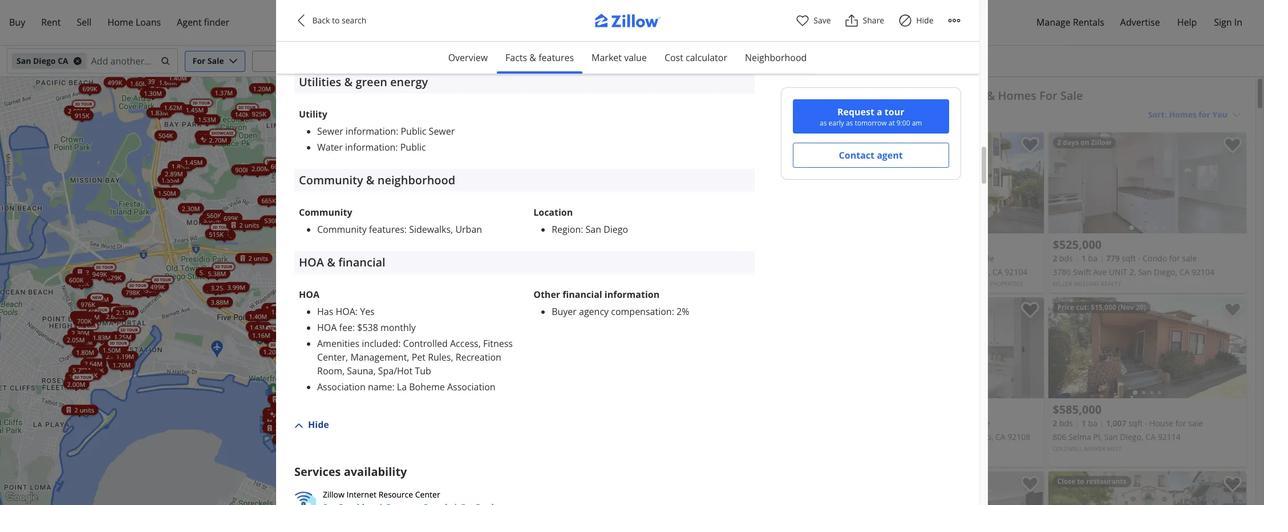 Task type: describe. For each thing, give the bounding box(es) containing it.
1.60m for the middle 1.60m 'link'
[[353, 163, 371, 171]]

san inside filters element
[[17, 55, 31, 66]]

3d inside 3d tour 2.60m
[[113, 307, 118, 312]]

features for community
[[369, 223, 405, 236]]

339k
[[339, 193, 353, 202]]

3d inside 3d tour 515k
[[213, 225, 218, 230]]

unit for st
[[922, 267, 941, 277]]

0 horizontal spatial 2.00m link
[[102, 351, 128, 361]]

chevron down image
[[566, 57, 575, 66]]

1.18m
[[275, 424, 293, 432]]

820k
[[283, 395, 297, 404]]

150k
[[458, 349, 472, 358]]

features for &
[[539, 51, 574, 64]]

- condo for sale for 1621 hotel cir s unit e217, san diego, ca 92108
[[932, 418, 991, 429]]

0 horizontal spatial 665k link
[[258, 195, 280, 206]]

- condo for sale up 3780 swift ave unit 2, san diego, ca 92104 link at the right of page
[[1139, 253, 1197, 264]]

: left yes
[[355, 305, 358, 318]]

buyer
[[552, 305, 577, 318]]

included
[[362, 337, 398, 350]]

agency
[[579, 305, 609, 318]]

: left 989k
[[396, 141, 398, 153]]

tour inside 3d tour 1.50m
[[116, 341, 127, 346]]

for you link
[[335, 189, 362, 204]]

tour inside 3d tour 515k
[[219, 225, 230, 230]]

1 horizontal spatial 3.00m link
[[406, 383, 432, 393]]

806
[[1053, 431, 1067, 442]]

chevron left image for $525,000
[[1054, 176, 1068, 190]]

749k for 749k
[[282, 403, 297, 412]]

3d tour 430k
[[142, 281, 162, 294]]

1 horizontal spatial 1.53m link
[[354, 162, 389, 172]]

1 horizontal spatial 1.53m
[[367, 163, 385, 171]]

save this home image for $525,000
[[1224, 137, 1242, 154]]

1 horizontal spatial 449k link
[[426, 236, 449, 247]]

pet
[[412, 351, 426, 363]]

1 vertical spatial 1.55m
[[504, 244, 522, 253]]

600k up new 976k
[[69, 275, 84, 284]]

community & neighborhood
[[299, 172, 456, 188]]

1.05m up 989k
[[411, 129, 429, 137]]

0 vertical spatial 725k link
[[304, 219, 327, 229]]

1 vertical spatial 949k
[[92, 270, 107, 278]]

515k
[[209, 229, 224, 238]]

0 vertical spatial 895k link
[[71, 312, 94, 322]]

for
[[1040, 88, 1058, 103]]

0 vertical spatial 729k link
[[302, 307, 325, 317]]

unit inside 'link'
[[912, 431, 930, 442]]

sale right house
[[1189, 418, 1204, 429]]

diego, inside 1621 hotel cir s unit e217, san diego, ca 92108 'link'
[[970, 431, 994, 442]]

s
[[905, 431, 910, 442]]

san inside 806 selma pl, san diego, ca 92114 coldwell banker west
[[1105, 431, 1119, 442]]

699k right 560k
[[224, 214, 238, 222]]

homes inside main content
[[998, 88, 1037, 103]]

: inside community community features : sidewalks, urban
[[405, 223, 407, 236]]

diego for san diego ca
[[33, 55, 56, 66]]

500k
[[325, 117, 340, 126]]

699k down 750k
[[277, 424, 291, 433]]

sale up 3780 swift ave unit 2, san diego, ca 92104 link at the right of page
[[1183, 253, 1197, 264]]

699k up 669k link on the bottom of the page
[[590, 304, 604, 313]]

sidewalks,
[[409, 223, 453, 236]]

2 as from the left
[[847, 118, 854, 128]]

2 horizontal spatial chevron down image
[[1233, 110, 1242, 119]]

2,
[[1130, 267, 1137, 277]]

385k link
[[611, 291, 634, 301]]

600k down other
[[529, 313, 544, 322]]

0 horizontal spatial 3.00m
[[203, 215, 221, 224]]

2 days on zillow
[[1058, 138, 1112, 147]]

0 vertical spatial 5
[[279, 410, 282, 419]]

0 horizontal spatial 370k link
[[329, 190, 351, 201]]

property images, use arrow keys to navigate, image 1 of 4 group
[[1049, 297, 1247, 401]]

0 horizontal spatial 899k link
[[309, 288, 331, 299]]

600k link down the room,
[[312, 392, 335, 403]]

0 horizontal spatial 370k
[[333, 191, 347, 200]]

0 horizontal spatial 1.83m link
[[89, 332, 115, 342]]

san inside location region : san diego
[[586, 223, 602, 236]]

0 horizontal spatial 610k
[[328, 419, 343, 427]]

0 vertical spatial public
[[401, 125, 427, 137]]

0 horizontal spatial chevron down image
[[229, 57, 238, 66]]

740k for rightmost 740k link
[[679, 75, 694, 83]]

0 vertical spatial 900k link
[[361, 121, 384, 132]]

2 horizontal spatial 3.00m
[[481, 190, 499, 199]]

3d inside 3d tour 1.20m
[[270, 343, 276, 348]]

1.95m link
[[105, 351, 131, 361]]

625k inside the 1m 625k
[[74, 279, 89, 287]]

contact agent button
[[794, 143, 950, 168]]

information for hoa
[[605, 288, 660, 301]]

0 vertical spatial 575k link
[[266, 161, 288, 172]]

1.05m up '875k' link
[[509, 245, 527, 254]]

760k
[[351, 244, 366, 252]]

for up 3780 swift ave unit 2, san diego, ca 92104 link at the right of page
[[1170, 253, 1181, 264]]

1m
[[521, 271, 530, 280]]

0 vertical spatial 1.83m link
[[146, 108, 172, 118]]

property images, use arrow keys to navigate, image 1 of 33 group
[[1049, 471, 1247, 505]]

3d inside 3d tour 5.38m
[[215, 264, 220, 269]]

new for 1.10m
[[351, 148, 360, 153]]

1 vertical spatial 575k link
[[260, 216, 282, 226]]

remove boundary
[[676, 92, 749, 103]]

chevron right image
[[1025, 341, 1038, 355]]

& for financial
[[327, 254, 336, 270]]

home inside the type & style home type property subtype : condominium
[[317, 27, 343, 39]]

am
[[913, 118, 923, 128]]

799k for 799k link to the top
[[74, 312, 89, 320]]

1.90m link
[[555, 183, 581, 193]]

620k link
[[406, 228, 429, 238]]

: inside location region : san diego
[[581, 223, 584, 236]]

1.85m link
[[168, 161, 194, 171]]

: left la
[[392, 381, 395, 393]]

0 horizontal spatial 449k link
[[398, 274, 421, 284]]

1 for $525,000
[[1082, 253, 1087, 264]]

510k link
[[558, 217, 581, 228]]

1 vertical spatial 3.99m link
[[223, 282, 250, 292]]

339k link
[[335, 187, 362, 203]]

525k
[[385, 273, 400, 282]]

1.60m for bottommost 1.60m 'link'
[[435, 223, 453, 232]]

0 vertical spatial showcase link
[[295, 392, 336, 407]]

1.38m link
[[422, 330, 448, 340]]

1 vertical spatial 999k link
[[278, 385, 300, 395]]

agent finder link
[[169, 9, 237, 36]]

0 horizontal spatial 3 units link
[[73, 267, 109, 277]]

430k
[[142, 286, 156, 294]]

financial inside other financial information buyer agency compensation : 2%
[[563, 288, 603, 301]]

0 horizontal spatial 399k link
[[144, 76, 166, 86]]

1 vertical spatial 3d tour 2.00m
[[67, 375, 92, 388]]

1 horizontal spatial 729k link
[[382, 458, 405, 469]]

1.05m left 'water'
[[294, 146, 312, 154]]

0 horizontal spatial 3.99m
[[227, 283, 246, 292]]

464k link
[[330, 190, 353, 200]]

controlled access, fitness center, management, pet rules, recreation room, sauna, spa/hot tub
[[317, 337, 513, 377]]

for up 1621 hotel cir s unit e217, san diego, ca 92108 'link' on the right of the page
[[963, 418, 974, 429]]

3d tour 2.60m
[[106, 307, 130, 321]]

3d tour 2.30m
[[71, 324, 96, 337]]

1 ba for $525,000
[[1082, 253, 1098, 264]]

1.05m link up 989k
[[407, 128, 433, 138]]

0 vertical spatial 610k
[[364, 275, 378, 283]]

home loans
[[108, 16, 161, 29]]

property images, use arrow keys to navigate, image 1 of 25 group
[[846, 471, 1044, 505]]

1 vertical spatial 1.10m link
[[513, 271, 539, 281]]

0 horizontal spatial 3.00m link
[[199, 214, 225, 225]]

1 sewer from the left
[[317, 125, 343, 137]]

1.46m
[[280, 436, 299, 444]]

2 horizontal spatial 665k link
[[369, 294, 396, 309]]

824k
[[297, 321, 312, 329]]

800k
[[300, 321, 315, 330]]

tour inside 3d tour 2.60m
[[119, 307, 130, 312]]

2 vertical spatial 799k link
[[273, 423, 295, 433]]

2 vertical spatial 2.00m link
[[288, 383, 314, 393]]

diego, inside 3745 mississippi st unit 3, san diego, ca 92104 berkshire hathaway homeservices california properties
[[967, 267, 991, 277]]

0 vertical spatial 625k link
[[70, 278, 93, 288]]

2.00m inside new 2.00m
[[252, 164, 270, 173]]

search
[[342, 15, 367, 26]]

1 horizontal spatial 900k link
[[231, 164, 254, 175]]

1 ba for $585,000
[[1082, 418, 1098, 429]]

2 horizontal spatial 665k
[[373, 300, 387, 309]]

1 vertical spatial 895k link
[[306, 335, 328, 345]]

3d inside 3d tour 499k
[[154, 277, 159, 282]]

750k link
[[270, 414, 292, 425]]

0 vertical spatial 1.68m link
[[155, 77, 181, 87]]

new for 976k
[[92, 295, 102, 300]]

1.70m down 1.95m
[[113, 360, 131, 369]]

& inside main content
[[987, 88, 996, 103]]

condo up 3780 swift ave unit 2, san diego, ca 92104 link at the right of page
[[1143, 253, 1168, 264]]

- up 806 selma pl, san diego, ca 92114 link
[[1145, 418, 1148, 429]]

1.45m inside 3d tour 1.45m
[[186, 105, 204, 114]]

1 horizontal spatial 895k link
[[272, 435, 295, 445]]

790k
[[624, 301, 639, 309]]

600k link down 315k link
[[525, 312, 548, 322]]

for up california
[[967, 253, 978, 264]]

2 vertical spatial 725k
[[433, 275, 448, 283]]

$538
[[357, 321, 378, 334]]

to for restaurants
[[1078, 477, 1085, 486]]

3d inside 3d tour 1.45m
[[193, 101, 198, 106]]

1 horizontal spatial 2.50m link
[[480, 192, 506, 202]]

tour inside 3d tour 1.20m
[[277, 343, 288, 348]]

: left 2006
[[592, 27, 595, 39]]

375k inside 749k 375k
[[522, 284, 536, 292]]

tour inside 3d tour 2.30m
[[85, 324, 96, 329]]

: down monthly at the bottom left
[[398, 337, 401, 350]]

0 vertical spatial financial
[[339, 254, 386, 270]]

799k for bottommost 799k link
[[277, 424, 291, 432]]

1 vertical spatial 625k link
[[306, 374, 328, 384]]

2.70m
[[209, 135, 227, 144]]

900k for the left 900k link
[[89, 366, 104, 374]]

sqft for $585,000
[[1129, 418, 1143, 429]]

remove tag image
[[73, 57, 82, 66]]

for up 92114
[[1176, 418, 1187, 429]]

1 horizontal spatial 449k
[[430, 237, 445, 246]]

92108
[[1008, 431, 1031, 442]]

1 horizontal spatial 3.00m
[[410, 384, 428, 393]]

785k
[[325, 121, 339, 130]]

market
[[592, 51, 622, 64]]

600k up the 530k link
[[271, 162, 286, 170]]

900k for middle 900k link
[[235, 165, 250, 174]]

1 horizontal spatial 3.99m
[[479, 192, 497, 200]]

1 horizontal spatial chevron down image
[[497, 57, 506, 66]]

1 horizontal spatial 895k
[[276, 436, 291, 444]]

1 vertical spatial 625k
[[310, 375, 324, 383]]

0 horizontal spatial 900k link
[[85, 365, 108, 375]]

3d inside 3d tour 1.50m
[[110, 341, 115, 346]]

$15,000
[[1091, 302, 1117, 312]]

1.95m
[[109, 352, 127, 360]]

0 horizontal spatial 999k
[[282, 386, 296, 394]]

0 horizontal spatial 375k
[[310, 79, 325, 87]]

new for 339k
[[350, 188, 359, 194]]

e217,
[[932, 431, 952, 442]]

3d tour 499k
[[150, 277, 171, 291]]

san inside 3780 swift ave unit 2, san diego, ca 92104 keller williams realty
[[1139, 267, 1152, 277]]

560k link
[[203, 210, 225, 220]]

875k
[[520, 267, 535, 276]]

manage
[[1037, 16, 1071, 29]]

1 horizontal spatial 999k link
[[550, 249, 573, 259]]

1.05m link up '875k' link
[[505, 245, 531, 255]]

property images, use arrow keys to navigate, image 1 of 45 group
[[846, 297, 1044, 401]]

475k link
[[555, 308, 577, 318]]

0 horizontal spatial 1.55m link
[[158, 174, 184, 185]]

1 vertical spatial 449k
[[402, 275, 417, 284]]

3d inside the 3d tour 798k
[[129, 283, 134, 288]]

1.50m inside 1.50m 1.43m
[[379, 318, 398, 327]]

0 horizontal spatial 375k link
[[306, 78, 329, 88]]

915k link
[[71, 110, 93, 120]]

1.60m for 1.60m 'link' to the top
[[130, 79, 148, 87]]

0 vertical spatial 1.55m
[[162, 175, 180, 184]]

0 vertical spatial 5 units
[[279, 410, 299, 419]]

diego for san diego ca real estate & homes for sale
[[871, 88, 903, 103]]

ba for $585,000
[[1089, 418, 1098, 429]]

806 selma pl, san diego, ca 92114 image
[[1049, 297, 1247, 398]]

sqft for $525,000
[[1122, 253, 1137, 264]]

save this home image for $585,000
[[1224, 302, 1242, 319]]

3,
[[943, 267, 950, 277]]

1 horizontal spatial 375k link
[[518, 283, 540, 293]]

map region
[[0, 69, 906, 505]]

market value button
[[583, 42, 657, 74]]

1.05m up 620k
[[399, 220, 417, 228]]

9 new homes link
[[347, 163, 404, 173]]

1.05m link down neighborhood
[[395, 219, 421, 229]]

tour inside 3d tour 725k
[[291, 91, 302, 97]]

0 horizontal spatial 399k
[[148, 77, 162, 85]]

6 units
[[279, 424, 299, 432]]

tour inside the 3d tour 798k
[[135, 283, 146, 288]]

0 horizontal spatial 2.50m link
[[71, 337, 97, 347]]

504k link
[[154, 130, 177, 141]]

1.83m for topmost '1.83m' link
[[150, 108, 168, 117]]

condo for 1621 hotel cir s unit e217, san diego, ca 92108
[[937, 418, 961, 429]]

739k link
[[333, 293, 360, 309]]

530k link
[[260, 215, 283, 226]]

1 vertical spatial 1.10m
[[517, 272, 535, 280]]

unit for ave
[[1109, 267, 1128, 277]]

0 vertical spatial 799k link
[[70, 311, 93, 321]]

0 horizontal spatial 925k link
[[248, 109, 271, 119]]

1 horizontal spatial 2.50m
[[484, 193, 502, 201]]

460k
[[141, 287, 155, 295]]

market value
[[592, 51, 647, 64]]

2 vertical spatial 1.60m link
[[431, 223, 457, 233]]

600k down the room,
[[316, 393, 331, 402]]

close image
[[754, 94, 762, 102]]

92104 for 3780 swift ave unit 2, san diego, ca 92104
[[1192, 267, 1215, 277]]

1 vertical spatial 740k link
[[553, 309, 576, 319]]

save this home button for 1621 hotel cir s unit e217, san diego, ca 92108
[[1012, 297, 1044, 329]]

1 vertical spatial 1.45m
[[185, 158, 203, 166]]

0 horizontal spatial 1.10m link
[[332, 147, 362, 162]]

tour inside 3d tour 1.45m
[[199, 101, 210, 106]]

3d inside "3d tour 2.40m"
[[90, 307, 95, 313]]

0 vertical spatial 3d tour 2.00m
[[68, 102, 92, 115]]

1 horizontal spatial 725k
[[308, 220, 323, 228]]

1 vertical spatial 610k link
[[324, 413, 351, 428]]

445 island ave unit 403, san diego, ca 92101 image
[[846, 471, 1044, 505]]

1 horizontal spatial 399k link
[[562, 216, 584, 227]]

ca left real
[[906, 88, 920, 103]]

1 vertical spatial showcase link
[[313, 427, 350, 442]]

0 vertical spatial 949k
[[322, 211, 337, 220]]

729k for rightmost 729k link
[[386, 459, 401, 468]]

sign in link
[[1207, 9, 1251, 36]]

other financial information buyer agency compensation : 2%
[[534, 288, 690, 318]]

2 vertical spatial 575k link
[[527, 295, 549, 305]]

share image
[[845, 14, 859, 27]]

1 vertical spatial 895k
[[310, 336, 324, 344]]

zillow logo image
[[587, 14, 678, 34]]

0 vertical spatial 610k link
[[360, 274, 382, 284]]

chevron left image down contact
[[852, 176, 865, 190]]

- up 3745 mississippi st unit 3, san diego, ca 92104 link
[[936, 253, 938, 264]]

urban
[[456, 223, 482, 236]]

575k for top 575k link
[[270, 162, 284, 171]]

0 vertical spatial 3.99m link
[[475, 191, 501, 201]]

3.88m
[[211, 298, 229, 306]]

600k link up 980k link
[[267, 156, 294, 171]]

1 vertical spatial 2.30m link
[[413, 380, 439, 390]]

699k left 499k link
[[83, 84, 97, 93]]

825k link
[[72, 313, 95, 323]]

939k link
[[581, 250, 604, 260]]

1.65m
[[337, 267, 356, 276]]

1.36m
[[595, 69, 613, 78]]

diego, inside 3780 swift ave unit 2, san diego, ca 92104 keller williams realty
[[1155, 267, 1178, 277]]

center,
[[317, 351, 348, 363]]

460k link
[[137, 286, 159, 296]]

utility sewer information : public sewer water information : public
[[299, 108, 455, 153]]

search image
[[161, 57, 170, 66]]

0 vertical spatial 1.53m
[[198, 115, 216, 124]]

0 vertical spatial 1.60m link
[[126, 78, 152, 88]]

1 horizontal spatial 925k
[[579, 244, 593, 253]]

swift
[[1074, 267, 1092, 277]]

property images, use arrow keys to navigate, image 1 of 24 group for 2,
[[1049, 132, 1247, 236]]

water
[[317, 141, 343, 153]]

sale
[[1061, 88, 1084, 103]]

remove boundary button
[[666, 86, 772, 109]]

ca inside 806 selma pl, san diego, ca 92114 coldwell banker west
[[1146, 431, 1156, 442]]

915k
[[75, 111, 89, 120]]

3.13m link
[[268, 412, 294, 422]]

3.40m
[[272, 412, 290, 421]]

1 vertical spatial 1.68m link
[[354, 160, 380, 170]]

1621 hotel cir s unit e217, san diego, ca 92108 image
[[846, 297, 1044, 398]]

- up 1621 hotel cir s unit e217, san diego, ca 92108
[[932, 418, 935, 429]]

1 vertical spatial 1.55m link
[[500, 243, 526, 254]]

help link
[[1170, 9, 1206, 36]]

1.43m
[[250, 323, 268, 331]]

neighborhood
[[746, 51, 807, 64]]

1 horizontal spatial 1.68m
[[358, 161, 376, 170]]

banker
[[1084, 445, 1106, 453]]

600k link up new 976k
[[65, 274, 88, 285]]

- up 3780 swift ave unit 2, san diego, ca 92104 link at the right of page
[[1139, 253, 1141, 264]]

2.30m for the bottom 2.30m link
[[417, 380, 435, 389]]

1.46m link
[[276, 435, 303, 445]]

san up request at the top right
[[848, 88, 868, 103]]



Task type: vqa. For each thing, say whether or not it's contained in the screenshot.


Task type: locate. For each thing, give the bounding box(es) containing it.
skip link list tab list
[[440, 42, 817, 74]]

2.30m down tub at bottom left
[[417, 380, 435, 389]]

740k up remove
[[679, 75, 694, 83]]

1 vertical spatial 3.99m
[[227, 283, 246, 292]]

price
[[1058, 302, 1075, 312]]

900k right the 3.70m
[[89, 366, 104, 374]]

chevron down image
[[229, 57, 238, 66], [497, 57, 506, 66], [1233, 110, 1242, 119]]

200k link
[[541, 85, 564, 95]]

0 horizontal spatial 725k
[[281, 96, 295, 105]]

0 vertical spatial 575k
[[270, 162, 284, 171]]

900k for topmost 900k link
[[365, 122, 380, 131]]

main content
[[837, 77, 1256, 505]]

1 horizontal spatial 2.30m
[[182, 204, 200, 212]]

to inside main content
[[1078, 477, 1085, 486]]

1.10m inside new 1.10m
[[336, 153, 354, 161]]

3780 swift ave unit 2, san diego, ca 92104 image
[[1049, 132, 1247, 233]]

0 vertical spatial 899k link
[[309, 288, 331, 299]]

0 vertical spatial 625k
[[74, 279, 89, 287]]

0 vertical spatial 1.83m
[[150, 108, 168, 117]]

1 vertical spatial information
[[345, 141, 396, 153]]

0 vertical spatial 399k link
[[144, 76, 166, 86]]

2 bds from the top
[[1060, 418, 1074, 429]]

2 92104 from the left
[[1192, 267, 1215, 277]]

499k inside 3d tour 499k
[[150, 282, 165, 291]]

new inside new 2.00m
[[267, 159, 276, 165]]

9
[[359, 164, 363, 172]]

back
[[313, 15, 330, 26]]

chevron right image for $525,000
[[1228, 176, 1241, 190]]

& for neighborhood
[[366, 172, 375, 188]]

24
[[855, 138, 863, 147]]

2 vertical spatial diego
[[604, 223, 628, 236]]

hide right the hide icon
[[917, 15, 934, 26]]

575k for the bottommost 575k link
[[531, 296, 545, 304]]

bds for $525,000
[[1060, 253, 1074, 264]]

1.55m up '875k' link
[[504, 244, 522, 253]]

hide for the hide icon
[[917, 15, 934, 26]]

900k right 500k
[[365, 122, 380, 131]]

315k
[[550, 299, 565, 307]]

chevron left image inside property images, use arrow keys to navigate, image 1 of 4 group
[[1054, 341, 1068, 355]]

request
[[838, 106, 875, 118]]

509k
[[316, 287, 331, 296]]

1 2 bds from the top
[[1053, 253, 1074, 264]]

1.45m up 2.89m link
[[185, 158, 203, 166]]

1 vertical spatial 2.50m link
[[71, 337, 97, 347]]

1.35m link
[[262, 303, 288, 313]]

1.55m link up '875k' link
[[500, 243, 526, 254]]

0 vertical spatial 449k link
[[426, 236, 449, 247]]

3.99m link up urban on the top left of the page
[[475, 191, 501, 201]]

sqft up 2,
[[1122, 253, 1137, 264]]

1.53m link up 'community & neighborhood'
[[354, 162, 389, 172]]

575k link up the 530k link
[[266, 161, 288, 172]]

tour inside 3d tour 430k
[[151, 281, 162, 286]]

tour inside 3d tour 4.25m
[[127, 327, 138, 332]]

new for 1.50m
[[273, 305, 282, 310]]

675k
[[274, 403, 289, 411]]

features left 620k link
[[369, 223, 405, 236]]

california
[[957, 280, 989, 288]]

advertise
[[1121, 16, 1161, 29]]

san inside 1621 hotel cir s unit e217, san diego, ca 92108 'link'
[[955, 431, 968, 442]]

1 horizontal spatial 1.83m link
[[146, 108, 172, 118]]

new inside new 976k
[[92, 295, 102, 300]]

1.83m for left '1.83m' link
[[93, 333, 111, 342]]

1.75m link
[[571, 210, 601, 226]]

1 vertical spatial 1
[[1082, 418, 1087, 429]]

1 vertical spatial ba
[[1089, 418, 1098, 429]]

3d inside 3d tour 140k
[[238, 105, 244, 110]]

2 vertical spatial 575k
[[531, 296, 545, 304]]

1 vertical spatial 370k link
[[661, 263, 684, 273]]

0 horizontal spatial 1.55m
[[162, 175, 180, 184]]

san inside 3745 mississippi st unit 3, san diego, ca 92104 berkshire hathaway homeservices california properties
[[952, 267, 965, 277]]

filters element
[[0, 46, 1265, 77]]

0 vertical spatial 2.00m link
[[245, 165, 271, 176]]

sign in
[[1215, 16, 1243, 29]]

chevron up image
[[294, 421, 304, 430]]

save this home button for 806 selma pl, san diego, ca 92114
[[1215, 297, 1247, 329]]

360k link
[[309, 91, 332, 101]]

1.62m link
[[160, 102, 186, 112]]

features inside community community features : sidewalks, urban
[[369, 223, 405, 236]]

949k down 550k link
[[322, 211, 337, 220]]

449k link left 400k
[[398, 274, 421, 284]]

925k right 140k
[[252, 109, 267, 118]]

: left 2%
[[672, 305, 675, 318]]

3.99m right "3.98m"
[[227, 283, 246, 292]]

20)
[[1136, 302, 1147, 312]]

375k down 1m
[[522, 284, 536, 292]]

2 bds for $525,000
[[1053, 253, 1074, 264]]

0 vertical spatial 899k
[[313, 289, 327, 298]]

main navigation
[[0, 0, 1265, 46]]

5.95m
[[199, 268, 218, 277]]

hide up 490k
[[308, 418, 329, 431]]

ca inside filters element
[[58, 55, 68, 66]]

3745 mississippi st unit 3, san diego, ca 92104 link
[[850, 265, 1040, 279]]

chevron right image
[[1025, 176, 1038, 190], [1228, 176, 1241, 190], [1228, 341, 1241, 355]]

92104 inside 3745 mississippi st unit 3, san diego, ca 92104 berkshire hathaway homeservices california properties
[[1005, 267, 1028, 277]]

san right '3,'
[[952, 267, 965, 277]]

save this home image
[[1021, 137, 1040, 154], [1224, 137, 1242, 154], [1224, 302, 1242, 319]]

729k for the top 729k link
[[306, 308, 321, 316]]

main content containing san diego ca real estate & homes for sale
[[837, 77, 1256, 505]]

: right 510k
[[581, 223, 584, 236]]

0 horizontal spatial 2.30m
[[71, 328, 90, 337]]

2.40m inside "3d tour 2.40m"
[[83, 312, 101, 321]]

500
[[848, 108, 862, 119]]

2 association from the left
[[447, 381, 496, 393]]

style
[[332, 10, 354, 22]]

-
[[936, 253, 938, 264], [1139, 253, 1141, 264], [932, 418, 935, 429], [1145, 418, 1148, 429]]

665k for 665k "link" to the middle
[[318, 288, 333, 296]]

740k link down '315k' at the bottom of the page
[[553, 309, 576, 319]]

property images, use arrow keys to navigate, image 1 of 24 group for 3,
[[846, 132, 1044, 236]]

1.68m up 'community & neighborhood'
[[358, 161, 376, 170]]

new
[[351, 148, 360, 153], [267, 159, 276, 165], [350, 188, 359, 194], [92, 295, 102, 300], [273, 305, 282, 310], [268, 326, 277, 331]]

1.68m down search icon
[[159, 78, 177, 86]]

information inside other financial information buyer agency compensation : 2%
[[605, 288, 660, 301]]

1 horizontal spatial 2.30m link
[[413, 380, 439, 390]]

0 vertical spatial 1.10m link
[[332, 147, 362, 162]]

1 vertical spatial 2.40m
[[83, 312, 101, 321]]

information for utilities & green energy
[[346, 125, 396, 137]]

ca left remove tag image
[[58, 55, 68, 66]]

0 horizontal spatial 729k link
[[302, 307, 325, 317]]

2 horizontal spatial 895k
[[310, 336, 324, 344]]

0 vertical spatial 2.30m
[[182, 204, 200, 212]]

620k
[[410, 228, 425, 237]]

home inside the main navigation
[[108, 16, 133, 29]]

1 horizontal spatial 900k
[[235, 165, 250, 174]]

: inside other financial information buyer agency compensation : 2%
[[672, 305, 675, 318]]

1 horizontal spatial property images, use arrow keys to navigate, image 1 of 24 group
[[1049, 132, 1247, 236]]

690k down other
[[530, 307, 545, 315]]

3.13m
[[272, 412, 290, 421]]

3d inside 3d tour 2.30m
[[78, 324, 84, 329]]

hide image
[[899, 14, 912, 27]]

0 vertical spatial community
[[299, 172, 363, 188]]

0 vertical spatial hide
[[917, 15, 934, 26]]

homes left for
[[998, 88, 1037, 103]]

449k link
[[426, 236, 449, 247], [398, 274, 421, 284]]

3d tour 2.00m down remove tag image
[[68, 102, 92, 115]]

: left 1.15m link
[[396, 125, 399, 137]]

1 horizontal spatial 690k link
[[571, 315, 593, 325]]

community down 550k link
[[299, 206, 352, 218]]

1.16m inside 1.16m link
[[252, 330, 270, 339]]

1.39m link
[[319, 427, 345, 438]]

2.30m inside 3d tour 2.30m
[[71, 328, 90, 337]]

2.30m for the left 2.30m link
[[182, 204, 200, 212]]

bds for $585,000
[[1060, 418, 1074, 429]]

1 vertical spatial 3.00m
[[203, 215, 221, 224]]

- condo for sale up 1621 hotel cir s unit e217, san diego, ca 92108 'link' on the right of the page
[[932, 418, 991, 429]]

2.50m link up '1.80m' link
[[71, 337, 97, 347]]

1.16m
[[252, 330, 270, 339], [253, 331, 271, 340]]

610k
[[364, 275, 378, 283], [328, 419, 343, 427]]

3d inside 3d tour 725k
[[284, 91, 290, 97]]

1.83m
[[150, 108, 168, 117], [93, 333, 111, 342]]

value
[[625, 51, 647, 64]]

2 sewer from the left
[[429, 125, 455, 137]]

advertisement region
[[294, 484, 755, 505]]

2 1 from the top
[[1082, 418, 1087, 429]]

ca inside 1621 hotel cir s unit e217, san diego, ca 92108 'link'
[[996, 431, 1006, 442]]

community for &
[[299, 172, 363, 188]]

rules,
[[428, 351, 454, 363]]

669k link
[[569, 318, 592, 328]]

1.50m inside 3d tour 1.50m
[[103, 346, 121, 354]]

condo for 3745 mississippi st unit 3, san diego, ca 92104
[[940, 253, 965, 264]]

1.20m inside 3d tour 1.20m
[[263, 347, 282, 356]]

1 horizontal spatial 729k
[[386, 459, 401, 468]]

749k inside 749k 375k
[[618, 274, 633, 283]]

1 association from the left
[[317, 381, 366, 393]]

2.20m link
[[298, 348, 324, 358]]

725k link left 779k link
[[429, 274, 452, 284]]

save
[[814, 15, 832, 26]]

bds up 806 in the bottom right of the page
[[1060, 418, 1074, 429]]

new for 1.16m
[[268, 326, 277, 331]]

3.99m up urban on the top left of the page
[[479, 192, 497, 200]]

chevron left image for $585,000
[[1054, 341, 1068, 355]]

google image
[[3, 490, 41, 505]]

new inside the new 1.50m
[[273, 305, 282, 310]]

chevron left image right chevron right icon
[[1054, 341, 1068, 355]]

1 vertical spatial 690k
[[575, 316, 589, 324]]

link
[[455, 132, 496, 148], [520, 144, 548, 160], [463, 151, 490, 167], [462, 153, 490, 168], [407, 281, 434, 296], [405, 281, 432, 297], [433, 282, 460, 297], [463, 284, 491, 300], [663, 287, 694, 302], [339, 289, 366, 304], [427, 294, 454, 310], [411, 295, 442, 310], [394, 301, 425, 316], [639, 332, 680, 348], [535, 366, 562, 381], [614, 376, 651, 391], [315, 393, 342, 409], [601, 402, 629, 417], [613, 404, 641, 419], [482, 413, 509, 428], [590, 415, 617, 430], [665, 416, 692, 431], [573, 424, 600, 440], [287, 434, 328, 450], [286, 434, 328, 450], [601, 435, 628, 450], [303, 437, 330, 453], [319, 438, 361, 453], [342, 439, 372, 454], [296, 442, 324, 457], [289, 442, 330, 457], [321, 443, 348, 458], [665, 456, 692, 471], [413, 461, 440, 477]]

2 property images, use arrow keys to navigate, image 1 of 24 group from the left
[[1049, 132, 1247, 236]]

unit inside 3780 swift ave unit 2, san diego, ca 92104 keller williams realty
[[1109, 267, 1128, 277]]

diego inside main content
[[871, 88, 903, 103]]

820k link
[[279, 395, 301, 405]]

740k for bottom 740k link
[[557, 309, 572, 318]]

sale up california
[[980, 253, 995, 264]]

0 vertical spatial 370k link
[[329, 190, 351, 201]]

location
[[534, 206, 573, 218]]

729k
[[306, 308, 321, 316], [386, 459, 401, 468]]

1 vertical spatial homes
[[379, 164, 400, 172]]

hide inside hide button
[[308, 418, 329, 431]]

1.55m link
[[158, 174, 184, 185], [500, 243, 526, 254]]

sale up 1621 hotel cir s unit e217, san diego, ca 92108 'link' on the right of the page
[[976, 418, 991, 429]]

1 vertical spatial 749k
[[282, 403, 297, 412]]

chevron left image
[[852, 176, 865, 190], [1054, 176, 1068, 190], [1054, 341, 1068, 355]]

tour inside "3d tour 2.40m"
[[96, 307, 107, 313]]

449k down sidewalks,
[[430, 237, 445, 246]]

529k
[[214, 228, 229, 237]]

1 for $585,000
[[1082, 418, 1087, 429]]

2.40m inside 2.40m link
[[465, 248, 483, 256]]

2.65m link
[[87, 294, 113, 304]]

2 ba from the top
[[1089, 418, 1098, 429]]

1 horizontal spatial 370k
[[665, 264, 680, 272]]

1.16m inside new 1.16m 2.05m
[[253, 331, 271, 340]]

1.15m
[[411, 126, 429, 135]]

0 vertical spatial 729k
[[306, 308, 321, 316]]

200k
[[545, 86, 560, 95]]

1 horizontal spatial 3d tour 949k
[[322, 206, 343, 220]]

3d tour 949k down 550k link
[[322, 206, 343, 220]]

diego, inside 806 selma pl, san diego, ca 92114 coldwell banker west
[[1121, 431, 1144, 442]]

899k inside 980k 899k
[[313, 289, 327, 298]]

999k left 415k
[[554, 250, 569, 258]]

: left "$538"
[[353, 321, 355, 334]]

chevron right image for $585,000
[[1228, 341, 1241, 355]]

1.05m
[[411, 129, 429, 137], [294, 146, 312, 154], [399, 220, 417, 228], [509, 245, 527, 254]]

public down 1.15m link
[[400, 141, 426, 153]]

new 1.10m
[[336, 148, 360, 161]]

clear field image
[[159, 57, 168, 66]]

0 horizontal spatial to
[[332, 15, 340, 26]]

396k link
[[312, 286, 335, 297]]

24 minutes ago
[[855, 138, 907, 147]]

0 vertical spatial 690k
[[530, 307, 545, 315]]

2 bds up 3780
[[1053, 253, 1074, 264]]

1.68m
[[159, 78, 177, 86], [358, 161, 376, 170]]

1 1 from the top
[[1082, 253, 1087, 264]]

1.55m down 1.85m
[[162, 175, 180, 184]]

375k link up 360k link
[[306, 78, 329, 88]]

new inside new 339k
[[350, 188, 359, 194]]

92104 inside 3780 swift ave unit 2, san diego, ca 92104 keller williams realty
[[1192, 267, 1215, 277]]

399k
[[148, 77, 162, 85], [566, 217, 580, 226]]

ba for $525,000
[[1089, 253, 1098, 264]]

property images, use arrow keys to navigate, image 1 of 24 group
[[846, 132, 1044, 236], [1049, 132, 1247, 236]]

chevron right image inside property images, use arrow keys to navigate, image 1 of 4 group
[[1228, 341, 1241, 355]]

1 horizontal spatial 610k link
[[360, 274, 382, 284]]

home left loans
[[108, 16, 133, 29]]

new 1.16m 2.05m
[[67, 326, 277, 344]]

950k link
[[395, 268, 417, 278]]

0 horizontal spatial as
[[820, 118, 827, 128]]

1 horizontal spatial 1.10m link
[[513, 271, 539, 281]]

0 vertical spatial to
[[332, 15, 340, 26]]

has hoa : yes hoa fee : $538 monthly
[[317, 305, 416, 334]]

837k link
[[577, 268, 600, 279]]

1 horizontal spatial 2.40m
[[465, 248, 483, 256]]

980k link
[[293, 183, 315, 193]]

& for green
[[344, 74, 353, 90]]

information up new 1.10m on the left of the page
[[346, 125, 396, 137]]

diego left remove tag image
[[33, 55, 56, 66]]

coldwell
[[1053, 445, 1083, 453]]

1.70m down 3d tour 1.50m
[[112, 358, 130, 366]]

999k link
[[550, 249, 573, 259], [278, 385, 300, 395]]

unit inside 3745 mississippi st unit 3, san diego, ca 92104 berkshire hathaway homeservices california properties
[[922, 267, 941, 277]]

1.60m link
[[126, 78, 152, 88], [349, 162, 375, 172], [431, 223, 457, 233]]

900k left new 2.00m
[[235, 165, 250, 174]]

375k link down 1m
[[518, 283, 540, 293]]

1 vertical spatial 575k
[[264, 217, 278, 225]]

as
[[820, 118, 827, 128], [847, 118, 854, 128]]

1 vertical spatial 399k link
[[562, 216, 584, 227]]

ca inside 3780 swift ave unit 2, san diego, ca 92104 keller williams realty
[[1180, 267, 1190, 277]]

hide for 'chevron up' icon
[[308, 418, 329, 431]]

1.53m up 'community & neighborhood'
[[367, 163, 385, 171]]

1 horizontal spatial 665k
[[318, 288, 333, 296]]

575k for the middle 575k link
[[264, 217, 278, 225]]

610k link up 1.39m
[[324, 413, 351, 428]]

diego, down "1,007 sqft"
[[1121, 431, 1144, 442]]

1 ba from the top
[[1089, 253, 1098, 264]]

save this home button for 3780 swift ave unit 2, san diego, ca 92104
[[1215, 132, 1247, 164]]

home down back
[[317, 27, 343, 39]]

1 up selma
[[1082, 418, 1087, 429]]

chevron left image down days
[[1054, 176, 1068, 190]]

homes inside 'map' "region"
[[379, 164, 400, 172]]

1.37m
[[215, 88, 233, 97]]

1 vertical spatial 899k link
[[345, 468, 367, 478]]

&
[[323, 10, 330, 22], [530, 51, 537, 64], [344, 74, 353, 90], [987, 88, 996, 103], [366, 172, 375, 188], [327, 254, 336, 270]]

community for community
[[299, 206, 352, 218]]

location region : san diego
[[534, 206, 628, 236]]

1.50m inside the new 1.50m
[[258, 310, 276, 318]]

2.35m link
[[271, 338, 297, 348]]

0 vertical spatial 3.00m
[[481, 190, 499, 199]]

0 vertical spatial 1
[[1082, 253, 1087, 264]]

1 horizontal spatial 749k link
[[614, 273, 637, 284]]

homes right new
[[379, 164, 400, 172]]

575k link up 570k
[[527, 295, 549, 305]]

to for search
[[332, 15, 340, 26]]

heart image
[[796, 14, 810, 27]]

1 horizontal spatial 899k
[[349, 469, 363, 477]]

features up 349k
[[539, 51, 574, 64]]

740k
[[679, 75, 694, 83], [557, 309, 572, 318]]

449k link down sidewalks,
[[426, 236, 449, 247]]

725k link
[[304, 219, 327, 229], [429, 274, 452, 284]]

to right the close
[[1078, 477, 1085, 486]]

2.50m link up urban on the top left of the page
[[480, 192, 506, 202]]

3.70m link
[[65, 371, 91, 382]]

1.60m down new 1.10m on the left of the page
[[353, 163, 371, 171]]

1 horizontal spatial homes
[[998, 88, 1037, 103]]

0 horizontal spatial 3.99m link
[[223, 282, 250, 292]]

725k inside 3d tour 725k
[[281, 96, 295, 105]]

- condo for sale for 3745 mississippi st unit 3, san diego, ca 92104
[[936, 253, 995, 264]]

has
[[317, 305, 333, 318]]

more image
[[948, 14, 962, 27]]

1 vertical spatial 1.53m link
[[354, 162, 389, 172]]

0 horizontal spatial 92104
[[1005, 267, 1028, 277]]

2 vertical spatial 665k
[[373, 300, 387, 309]]

834k link
[[657, 242, 680, 252]]

670k
[[469, 339, 483, 348]]

back to search link
[[294, 14, 380, 27]]

3d tour 1.45m
[[186, 101, 210, 114]]

92114
[[1158, 431, 1181, 442]]

2 horizontal spatial 3 units link
[[317, 412, 359, 428]]

92104 for 3745 mississippi st unit 3, san diego, ca 92104
[[1005, 267, 1028, 277]]

1.50m link
[[154, 188, 180, 198], [333, 267, 359, 277], [267, 306, 293, 317], [375, 317, 402, 327], [267, 333, 293, 343]]

1 property images, use arrow keys to navigate, image 1 of 24 group from the left
[[846, 132, 1044, 236]]

3.99m link up 3.88m link
[[223, 282, 250, 292]]

625k down "6.95m"
[[310, 375, 324, 383]]

1 horizontal spatial 610k
[[364, 275, 378, 283]]

899k link
[[309, 288, 331, 299], [345, 468, 367, 478]]

806 selma pl, san diego, ca 92114 link
[[1053, 430, 1242, 444]]

0 vertical spatial 449k
[[430, 237, 445, 246]]

showcase link
[[295, 392, 336, 407], [313, 427, 350, 442]]

3.00m link down tub at bottom left
[[406, 383, 432, 393]]

1 as from the left
[[820, 118, 827, 128]]

& left 1.65m
[[327, 254, 336, 270]]

0 vertical spatial bds
[[1060, 253, 1074, 264]]

0 vertical spatial 375k
[[310, 79, 325, 87]]

chevron left image
[[294, 14, 308, 27]]

3.00m right la
[[410, 384, 428, 393]]

new
[[365, 164, 378, 172]]

1.29m link
[[356, 312, 382, 322]]

& for style
[[323, 10, 330, 22]]

2.05m link
[[63, 334, 89, 345]]

diego inside location region : san diego
[[604, 223, 628, 236]]

recreation
[[456, 351, 502, 363]]

new inside new 1.10m
[[351, 148, 360, 153]]

2 vertical spatial 1.60m
[[435, 223, 453, 232]]

diego inside filters element
[[33, 55, 56, 66]]

save this home button for 3745 mississippi st unit 3, san diego, ca 92104
[[1012, 132, 1044, 164]]

tour inside 3d tour 499k
[[160, 277, 171, 282]]

tour inside 3d tour 5.38m
[[221, 264, 232, 269]]

: inside the type & style home type property subtype : condominium
[[393, 43, 395, 55]]

as left early
[[820, 118, 827, 128]]

& inside the type & style home type property subtype : condominium
[[323, 10, 330, 22]]

ca right 2,
[[1180, 267, 1190, 277]]

1 horizontal spatial 749k
[[618, 274, 633, 283]]

3d inside 3d tour 4.25m
[[120, 327, 126, 332]]

san
[[17, 55, 31, 66], [848, 88, 868, 103], [586, 223, 602, 236], [952, 267, 965, 277], [1139, 267, 1152, 277], [955, 431, 968, 442], [1105, 431, 1119, 442]]

1.68m link up 'community & neighborhood'
[[354, 160, 380, 170]]

445k
[[307, 75, 322, 84]]

new inside new 1.16m 2.05m
[[268, 326, 277, 331]]

1 vertical spatial sqft
[[1129, 418, 1143, 429]]

ca inside 3745 mississippi st unit 3, san diego, ca 92104 berkshire hathaway homeservices california properties
[[993, 267, 1003, 277]]

595k
[[70, 275, 85, 283]]

1 horizontal spatial as
[[847, 118, 854, 128]]

1 vertical spatial 2 bds
[[1053, 418, 1074, 429]]

1 bds from the top
[[1060, 253, 1074, 264]]

0 horizontal spatial property images, use arrow keys to navigate, image 1 of 24 group
[[846, 132, 1044, 236]]

1.50m 1.43m
[[250, 318, 398, 331]]

825k
[[76, 314, 91, 322]]

575k up the 530k link
[[270, 162, 284, 171]]

1.52m link
[[442, 330, 468, 340]]

condo up 1621 hotel cir s unit e217, san diego, ca 92108 'link' on the right of the page
[[937, 418, 961, 429]]

save this home image
[[1021, 302, 1040, 319], [1021, 476, 1040, 493], [1224, 476, 1242, 493]]

new for 2.00m
[[267, 159, 276, 165]]

3745 mississippi st unit 3, san diego, ca 92104 image
[[846, 132, 1044, 233]]

665k for leftmost 665k "link"
[[261, 196, 276, 205]]

800k 509k
[[300, 287, 331, 330]]

0 vertical spatial 499k
[[108, 78, 122, 87]]

749k for 749k 375k
[[618, 274, 633, 283]]

2 bds for $585,000
[[1053, 418, 1074, 429]]

3.98m link
[[203, 283, 229, 294]]

800k link
[[296, 320, 319, 330]]

1 horizontal spatial 665k link
[[314, 287, 337, 297]]

1 horizontal spatial 625k
[[310, 375, 324, 383]]

1.05m link left 'water'
[[290, 145, 316, 155]]

0 horizontal spatial homes
[[379, 164, 400, 172]]

3.75m link
[[314, 427, 349, 437]]

agent finder
[[177, 16, 229, 29]]

490k
[[312, 431, 327, 440]]

ba up pl,
[[1089, 418, 1098, 429]]

1.68m link down search icon
[[155, 77, 181, 87]]

3.00m up 3d tour 515k
[[203, 215, 221, 224]]

799k for 799k link to the middle
[[83, 370, 98, 379]]

1.85m
[[172, 162, 190, 170]]

3d tour 4.25m
[[114, 327, 138, 341]]

& inside button
[[530, 51, 537, 64]]

3950 ohio st unit 230, san diego, ca 92104 image
[[1049, 471, 1247, 505]]

tour inside 3d tour 140k
[[245, 105, 256, 110]]

499k inside 499k link
[[108, 78, 122, 87]]

tub
[[415, 365, 431, 377]]

0 vertical spatial sqft
[[1122, 253, 1137, 264]]

0 horizontal spatial 925k
[[252, 109, 267, 118]]

& for features
[[530, 51, 537, 64]]

san right e217,
[[955, 431, 968, 442]]

1 horizontal spatial 2.00m link
[[245, 165, 271, 176]]

2 1 ba from the top
[[1082, 418, 1098, 429]]

1 vertical spatial 5
[[279, 425, 283, 433]]

features inside button
[[539, 51, 574, 64]]

& left green
[[344, 74, 353, 90]]

3.00m link left 4.95m
[[477, 189, 503, 200]]

3d inside 3d tour 430k
[[145, 281, 150, 286]]

re-center
[[783, 92, 821, 103]]

homes
[[998, 88, 1037, 103], [379, 164, 400, 172]]

1 up swift
[[1082, 253, 1087, 264]]

2 2 bds from the top
[[1053, 418, 1074, 429]]

375k
[[310, 79, 325, 87], [522, 284, 536, 292]]

1 1 ba from the top
[[1082, 253, 1098, 264]]

1 92104 from the left
[[1005, 267, 1028, 277]]

- condo for sale up '3,'
[[936, 253, 995, 264]]



